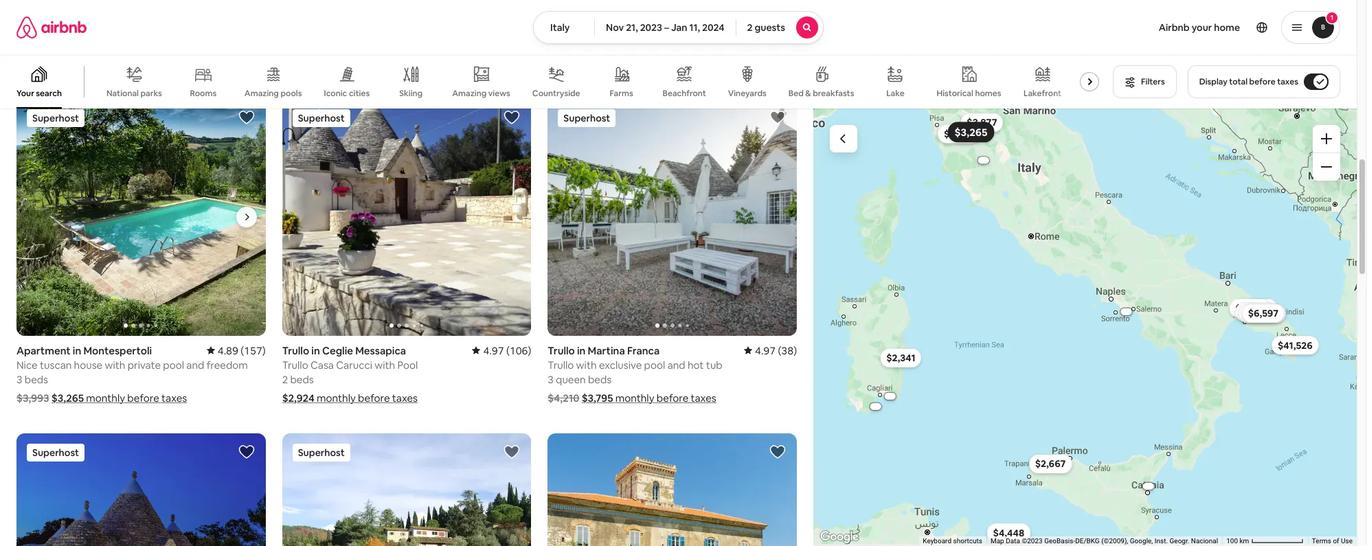 Task type: describe. For each thing, give the bounding box(es) containing it.
km
[[1240, 537, 1250, 545]]

home
[[1214, 21, 1240, 34]]

monthly inside 'apartment in montespertoli nice tuscan house with private pool and freedom 3 beds $3,993 $3,265 monthly before taxes'
[[86, 391, 125, 404]]

map data ©2023 geobasis-de/bkg (©2009), google, inst. geogr. nacional
[[991, 537, 1219, 545]]

hot
[[688, 358, 704, 372]]

©2023
[[1022, 537, 1043, 545]]

queen
[[556, 373, 586, 386]]

amazing pools
[[245, 88, 302, 99]]

in for trullo in martina franca trullo with exclusive pool and hot tub 3 queen beds $4,210 $3,795 monthly before taxes
[[577, 344, 586, 357]]

nov
[[606, 21, 624, 34]]

4.97 for 4.97 (38)
[[755, 344, 776, 357]]

exclusive inside trullo in martina franca trullo with exclusive pool and hot tub 3 queen beds $4,210 $3,795 monthly before taxes
[[599, 358, 642, 372]]

$11,524
[[869, 404, 882, 409]]

beds inside trullo in martina franca trullo with exclusive pool and hot tub 3 queen beds $4,210 $3,795 monthly before taxes
[[588, 373, 612, 386]]

trullo in martina franca trullo with exclusive pool and hot tub 3 queen beds $4,210 $3,795 monthly before taxes
[[548, 344, 723, 405]]

homes
[[975, 88, 1002, 99]]

home in pantelleria the perfect place - exclusive use of the house verified fast wifi $4,448 monthly before taxes
[[16, 10, 246, 70]]

amazing for amazing pools
[[245, 88, 279, 99]]

1 button
[[1282, 11, 1341, 44]]

$4,448 button
[[987, 523, 1031, 542]]

casa
[[311, 358, 334, 372]]

martina
[[588, 344, 625, 357]]

breakfasts
[[813, 88, 855, 99]]

$2,667
[[1035, 458, 1066, 470]]

bed & breakfasts
[[789, 88, 855, 99]]

workspace
[[600, 39, 652, 52]]

$11,524 button
[[862, 403, 889, 410]]

in inside farm stay in montaione rural tuscany | small panoramic farmhouse & pool dedicated workspace $4,456 $3,346 monthly before taxes
[[597, 10, 606, 23]]

pool inside 'apartment in montespertoli nice tuscan house with private pool and freedom 3 beds $3,993 $3,265 monthly before taxes'
[[163, 358, 184, 372]]

add to wishlist: trullo in ceglie messapica image
[[504, 109, 520, 126]]

$2,924 inside trullo in ceglie messapica trullo casa carucci with pool 2 beds $2,924 monthly before taxes
[[282, 391, 315, 405]]

rooms
[[190, 88, 217, 99]]

place
[[83, 24, 115, 37]]

verified
[[16, 39, 53, 52]]

4.85 out of 5 average rating,  33 reviews image
[[744, 10, 797, 23]]

google,
[[1130, 537, 1153, 545]]

cities
[[349, 88, 370, 99]]

monthly inside home in pantelleria the perfect place - exclusive use of the house verified fast wifi $4,448 monthly before taxes
[[52, 57, 91, 70]]

airbnb
[[1159, 21, 1190, 34]]

beds inside 'apartment in montespertoli nice tuscan house with private pool and freedom 3 beds $3,993 $3,265 monthly before taxes'
[[25, 373, 48, 386]]

(5)
[[519, 10, 531, 23]]

nov 21, 2023 – jan 11, 2024
[[606, 21, 725, 34]]

monthly inside farm stay in montaione rural tuscany | small panoramic farmhouse & pool dedicated workspace $4,456 $3,346 monthly before taxes
[[618, 57, 657, 70]]

franca
[[627, 344, 660, 357]]

(157)
[[241, 344, 266, 357]]

3 for 3 beds
[[16, 373, 22, 386]]

pools
[[281, 88, 302, 99]]

$4,448 inside 'button'
[[993, 526, 1025, 539]]

4.97 out of 5 average rating,  106 reviews image
[[472, 344, 531, 357]]

4.85
[[755, 10, 776, 23]]

iconic
[[324, 88, 347, 99]]

$41,526 button
[[1272, 335, 1319, 355]]

monthly inside trullo in ceglie messapica trullo casa carucci with pool 2 beds $2,924 monthly before taxes
[[317, 391, 356, 405]]

beachfront
[[663, 88, 706, 99]]

beds inside trullo in ceglie messapica trullo casa carucci with pool 2 beds $2,924 monthly before taxes
[[290, 373, 314, 386]]

shortcuts
[[954, 537, 983, 545]]

$4,448 inside home in pantelleria the perfect place - exclusive use of the house verified fast wifi $4,448 monthly before taxes
[[16, 57, 50, 70]]

$3,346 inside button
[[944, 127, 975, 140]]

4.97 (106)
[[483, 344, 531, 357]]

monthly before taxes button
[[282, 57, 423, 70]]

apartment
[[16, 344, 71, 357]]

3 for 3 queen beds
[[548, 373, 554, 386]]

carucci
[[336, 358, 372, 372]]

monthly up iconic
[[321, 57, 360, 70]]

100 km
[[1227, 537, 1251, 545]]

4.85 (33)
[[755, 10, 797, 23]]

taxes inside trullo in martina franca trullo with exclusive pool and hot tub 3 queen beds $4,210 $3,795 monthly before taxes
[[691, 391, 717, 405]]

taxes inside 'apartment in montespertoli nice tuscan house with private pool and freedom 3 beds $3,993 $3,265 monthly before taxes'
[[162, 391, 187, 404]]

historical homes
[[937, 88, 1002, 99]]

$3,346 button
[[938, 124, 981, 143]]

add to wishlist: trullo in martina franca image
[[770, 109, 786, 126]]

zoom in image
[[1322, 133, 1333, 144]]

views
[[488, 88, 510, 99]]

21,
[[626, 21, 638, 34]]

$3,265 button
[[948, 122, 994, 142]]

pool inside trullo in martina franca trullo with exclusive pool and hot tub 3 queen beds $4,210 $3,795 monthly before taxes
[[644, 358, 665, 372]]

google map
showing 20 stays. region
[[814, 109, 1357, 546]]

$10,338 button
[[1238, 304, 1286, 323]]

montaione
[[608, 10, 660, 23]]

perfect
[[38, 24, 81, 37]]

stay
[[575, 10, 595, 23]]

(©2009),
[[1102, 537, 1129, 545]]

google image
[[817, 528, 862, 546]]

parks
[[141, 88, 162, 99]]

before inside trullo in ceglie messapica trullo casa carucci with pool 2 beds $2,924 monthly before taxes
[[358, 391, 390, 405]]

tuscan
[[40, 358, 72, 372]]

search
[[36, 88, 62, 99]]

italy button
[[533, 11, 595, 44]]

$6,532 button
[[1235, 298, 1278, 318]]

inst.
[[1155, 537, 1168, 545]]

|
[[615, 24, 617, 37]]

guests
[[755, 21, 785, 34]]

$3,877 button
[[961, 113, 1003, 132]]

$3,265 inside 'apartment in montespertoli nice tuscan house with private pool and freedom 3 beds $3,993 $3,265 monthly before taxes'
[[51, 391, 84, 404]]

2 guests
[[747, 21, 785, 34]]

countryside
[[532, 88, 580, 99]]

your
[[16, 88, 34, 99]]

taxes inside trullo in ceglie messapica trullo casa carucci with pool 2 beds $2,924 monthly before taxes
[[392, 391, 418, 405]]

with inside trullo in ceglie messapica trullo casa carucci with pool 2 beds $2,924 monthly before taxes
[[375, 358, 395, 372]]

your
[[1192, 21, 1212, 34]]



Task type: vqa. For each thing, say whether or not it's contained in the screenshot.
$11,524
yes



Task type: locate. For each thing, give the bounding box(es) containing it.
4.97 left (38)
[[755, 344, 776, 357]]

1 vertical spatial $2,924
[[282, 391, 315, 405]]

& down 4.85
[[753, 24, 760, 37]]

$3,265 inside button
[[954, 125, 987, 139]]

$6,532
[[1241, 302, 1272, 314]]

$12,594
[[1119, 309, 1133, 314]]

2 and from the left
[[668, 358, 686, 372]]

$2,880 button
[[1135, 483, 1162, 490]]

monthly inside trullo in martina franca trullo with exclusive pool and hot tub 3 queen beds $4,210 $3,795 monthly before taxes
[[616, 391, 655, 405]]

display total before taxes
[[1200, 76, 1299, 87]]

tuscany
[[574, 24, 612, 37]]

monthly down casa
[[317, 391, 356, 405]]

with
[[105, 358, 125, 372], [375, 358, 395, 372], [576, 358, 597, 372]]

apartment in montespertoli nice tuscan house with private pool and freedom 3 beds $3,993 $3,265 monthly before taxes
[[16, 344, 248, 404]]

beds right queen
[[588, 373, 612, 386]]

0 vertical spatial &
[[753, 24, 760, 37]]

national
[[106, 88, 139, 99]]

1 vertical spatial 2
[[282, 373, 288, 386]]

2 4.97 from the left
[[755, 344, 776, 357]]

4.89 out of 5 average rating,  157 reviews image
[[207, 344, 266, 357]]

private
[[128, 358, 161, 372]]

monthly
[[52, 57, 91, 70], [321, 57, 360, 70], [618, 57, 657, 70], [86, 391, 125, 404], [317, 391, 356, 405], [616, 391, 655, 405]]

tub
[[706, 358, 723, 372]]

and inside trullo in martina franca trullo with exclusive pool and hot tub 3 queen beds $4,210 $3,795 monthly before taxes
[[668, 358, 686, 372]]

0 vertical spatial $3,795
[[1235, 302, 1265, 314]]

1 horizontal spatial with
[[375, 358, 395, 372]]

$2,880
[[1142, 484, 1155, 488]]

amazing up add to wishlist: apartment in montespertoli icon
[[245, 88, 279, 99]]

$2,924 inside 'button'
[[1241, 306, 1272, 318]]

before inside farm stay in montaione rural tuscany | small panoramic farmhouse & pool dedicated workspace $4,456 $3,346 monthly before taxes
[[659, 57, 691, 70]]

in inside trullo in ceglie messapica trullo casa carucci with pool 2 beds $2,924 monthly before taxes
[[312, 344, 320, 357]]

$12,149 button
[[876, 393, 904, 400]]

in for trullo in ceglie messapica trullo casa carucci with pool 2 beds $2,924 monthly before taxes
[[312, 344, 320, 357]]

filters button
[[1113, 65, 1177, 98]]

farm stay in montaione rural tuscany | small panoramic farmhouse & pool dedicated workspace $4,456 $3,346 monthly before taxes
[[548, 10, 783, 70]]

4.97 left (106)
[[483, 344, 504, 357]]

$3,265 right $3,993
[[51, 391, 84, 404]]

3
[[16, 373, 22, 386], [548, 373, 554, 386]]

with inside trullo in martina franca trullo with exclusive pool and hot tub 3 queen beds $4,210 $3,795 monthly before taxes
[[576, 358, 597, 372]]

monthly down franca
[[616, 391, 655, 405]]

0 horizontal spatial beds
[[25, 373, 48, 386]]

exclusive right -
[[123, 24, 166, 37]]

3 inside 'apartment in montespertoli nice tuscan house with private pool and freedom 3 beds $3,993 $3,265 monthly before taxes'
[[16, 373, 22, 386]]

$4,456
[[548, 57, 581, 70]]

0 horizontal spatial 2
[[282, 373, 288, 386]]

in up casa
[[312, 344, 320, 357]]

1 with from the left
[[105, 358, 125, 372]]

fast
[[56, 39, 74, 52]]

filters
[[1142, 76, 1165, 87]]

1 horizontal spatial house
[[217, 24, 246, 37]]

before up beachfront
[[659, 57, 691, 70]]

exclusive inside home in pantelleria the perfect place - exclusive use of the house verified fast wifi $4,448 monthly before taxes
[[123, 24, 166, 37]]

1 vertical spatial of
[[1333, 537, 1340, 545]]

2 with from the left
[[375, 358, 395, 372]]

4.97 (38)
[[755, 344, 797, 357]]

$3,346 down dedicated
[[583, 57, 616, 70]]

dedicated
[[548, 39, 598, 52]]

house right the
[[217, 24, 246, 37]]

in right stay
[[597, 10, 606, 23]]

4.97
[[483, 344, 504, 357], [755, 344, 776, 357]]

geogr.
[[1170, 537, 1190, 545]]

3 left queen
[[548, 373, 554, 386]]

0 horizontal spatial house
[[74, 358, 103, 372]]

1 horizontal spatial amazing
[[452, 88, 487, 99]]

$4,448 right shortcuts
[[993, 526, 1025, 539]]

pool down "4.85 out of 5 average rating,  33 reviews" image
[[762, 24, 783, 37]]

beds down casa
[[290, 373, 314, 386]]

$3,346
[[583, 57, 616, 70], [944, 127, 975, 140]]

0 horizontal spatial pool
[[163, 358, 184, 372]]

0 vertical spatial house
[[217, 24, 246, 37]]

pool right private
[[163, 358, 184, 372]]

0 horizontal spatial with
[[105, 358, 125, 372]]

1 beds from the left
[[25, 373, 48, 386]]

none search field containing italy
[[533, 11, 824, 44]]

$10,338
[[1245, 307, 1280, 319]]

2024
[[702, 21, 725, 34]]

1 horizontal spatial $2,924
[[1241, 306, 1272, 318]]

before up cities
[[363, 57, 395, 70]]

3 beds from the left
[[588, 373, 612, 386]]

5.0 out of 5 average rating,  5 reviews image
[[491, 10, 531, 23]]

house right tuscan
[[74, 358, 103, 372]]

0 horizontal spatial $2,924
[[282, 391, 315, 405]]

1 vertical spatial $3,795
[[582, 391, 613, 405]]

in inside home in pantelleria the perfect place - exclusive use of the house verified fast wifi $4,448 monthly before taxes
[[48, 10, 56, 23]]

$12,594 button
[[1113, 308, 1140, 315]]

3 with from the left
[[576, 358, 597, 372]]

0 vertical spatial $3,346
[[583, 57, 616, 70]]

in up perfect on the left of page
[[48, 10, 56, 23]]

$4,448 down verified
[[16, 57, 50, 70]]

iconic cities
[[324, 88, 370, 99]]

before right total
[[1250, 76, 1276, 87]]

in for apartment in montespertoli nice tuscan house with private pool and freedom 3 beds $3,993 $3,265 monthly before taxes
[[73, 344, 81, 357]]

0 horizontal spatial $4,448
[[16, 57, 50, 70]]

0 horizontal spatial and
[[186, 358, 204, 372]]

and
[[186, 358, 204, 372], [668, 358, 686, 372]]

0 vertical spatial of
[[187, 24, 197, 37]]

taxes inside farm stay in montaione rural tuscany | small panoramic farmhouse & pool dedicated workspace $4,456 $3,346 monthly before taxes
[[693, 57, 719, 70]]

$3,346 inside farm stay in montaione rural tuscany | small panoramic farmhouse & pool dedicated workspace $4,456 $3,346 monthly before taxes
[[583, 57, 616, 70]]

$2,924 button
[[1235, 302, 1278, 322]]

de/bkg
[[1076, 537, 1100, 545]]

11,
[[690, 21, 700, 34]]

1 horizontal spatial of
[[1333, 537, 1340, 545]]

beds
[[25, 373, 48, 386], [290, 373, 314, 386], [588, 373, 612, 386]]

1 horizontal spatial beds
[[290, 373, 314, 386]]

amazing left views
[[452, 88, 487, 99]]

& inside farm stay in montaione rural tuscany | small panoramic farmhouse & pool dedicated workspace $4,456 $3,346 monthly before taxes
[[753, 24, 760, 37]]

4.97 out of 5 average rating,  38 reviews image
[[744, 344, 797, 357]]

0 vertical spatial exclusive
[[123, 24, 166, 37]]

monthly down workspace on the top left
[[618, 57, 657, 70]]

national parks
[[106, 88, 162, 99]]

1 horizontal spatial 2
[[747, 21, 753, 34]]

monthly down montespertoli
[[86, 391, 125, 404]]

with down montespertoli
[[105, 358, 125, 372]]

add to wishlist: room in alcamo image
[[770, 444, 786, 460]]

before down carucci
[[358, 391, 390, 405]]

of inside home in pantelleria the perfect place - exclusive use of the house verified fast wifi $4,448 monthly before taxes
[[187, 24, 197, 37]]

before down hot
[[657, 391, 689, 405]]

in left the martina
[[577, 344, 586, 357]]

0 horizontal spatial $3,346
[[583, 57, 616, 70]]

farm
[[548, 10, 572, 23]]

nov 21, 2023 – jan 11, 2024 button
[[595, 11, 736, 44]]

the
[[16, 24, 36, 37]]

zoom out image
[[1322, 161, 1333, 172]]

pool down franca
[[644, 358, 665, 372]]

house inside 'apartment in montespertoli nice tuscan house with private pool and freedom 3 beds $3,993 $3,265 monthly before taxes'
[[74, 358, 103, 372]]

1 horizontal spatial and
[[668, 358, 686, 372]]

before inside 'apartment in montespertoli nice tuscan house with private pool and freedom 3 beds $3,993 $3,265 monthly before taxes'
[[127, 391, 159, 404]]

0 horizontal spatial 4.97
[[483, 344, 504, 357]]

0 vertical spatial $3,265
[[954, 125, 987, 139]]

lakefront
[[1024, 88, 1062, 99]]

skiing
[[400, 88, 423, 99]]

pool inside farm stay in montaione rural tuscany | small panoramic farmhouse & pool dedicated workspace $4,456 $3,346 monthly before taxes
[[762, 24, 783, 37]]

the
[[199, 24, 215, 37]]

0 horizontal spatial &
[[753, 24, 760, 37]]

taxes inside home in pantelleria the perfect place - exclusive use of the house verified fast wifi $4,448 monthly before taxes
[[127, 57, 153, 70]]

& right bed
[[806, 88, 811, 99]]

$2,341 button
[[880, 348, 922, 367]]

before up national
[[93, 57, 125, 70]]

in right apartment
[[73, 344, 81, 357]]

geobasis-
[[1045, 537, 1076, 545]]

0 horizontal spatial 3
[[16, 373, 22, 386]]

in
[[48, 10, 56, 23], [597, 10, 606, 23], [73, 344, 81, 357], [312, 344, 320, 357], [577, 344, 586, 357]]

1 horizontal spatial $3,346
[[944, 127, 975, 140]]

nacional
[[1192, 537, 1219, 545]]

farms
[[610, 88, 633, 99]]

profile element
[[840, 0, 1341, 55]]

1 horizontal spatial $3,795
[[1235, 302, 1265, 314]]

trullo in ceglie messapica trullo casa carucci with pool 2 beds $2,924 monthly before taxes
[[282, 344, 418, 405]]

2 horizontal spatial pool
[[762, 24, 783, 37]]

jan
[[671, 21, 688, 34]]

2 guests button
[[736, 11, 824, 44]]

in for home in pantelleria the perfect place - exclusive use of the house verified fast wifi $4,448 monthly before taxes
[[48, 10, 56, 23]]

of
[[187, 24, 197, 37], [1333, 537, 1340, 545]]

1 horizontal spatial 4.97
[[755, 344, 776, 357]]

your search
[[16, 88, 62, 99]]

airbnb your home
[[1159, 21, 1240, 34]]

beds down nice
[[25, 373, 48, 386]]

0 vertical spatial $2,924
[[1241, 306, 1272, 318]]

and left hot
[[668, 358, 686, 372]]

group containing national parks
[[0, 55, 1105, 109]]

1
[[1331, 13, 1334, 22]]

farmhouse
[[699, 24, 751, 37]]

0 horizontal spatial of
[[187, 24, 197, 37]]

group
[[0, 55, 1105, 109], [16, 99, 266, 336], [282, 99, 531, 336], [548, 99, 797, 336], [16, 433, 266, 546], [282, 433, 531, 546], [548, 433, 797, 546]]

1 horizontal spatial $3,265
[[954, 125, 987, 139]]

with up queen
[[576, 358, 597, 372]]

$3,265 down historical homes
[[954, 125, 987, 139]]

2 inside button
[[747, 21, 753, 34]]

1 horizontal spatial &
[[806, 88, 811, 99]]

$3,795 button
[[1229, 298, 1272, 318]]

1 vertical spatial $4,448
[[993, 526, 1025, 539]]

1 horizontal spatial exclusive
[[599, 358, 642, 372]]

with inside 'apartment in montespertoli nice tuscan house with private pool and freedom 3 beds $3,993 $3,265 monthly before taxes'
[[105, 358, 125, 372]]

exclusive down the martina
[[599, 358, 642, 372]]

before inside trullo in martina franca trullo with exclusive pool and hot tub 3 queen beds $4,210 $3,795 monthly before taxes
[[657, 391, 689, 405]]

airbnb your home link
[[1151, 13, 1249, 42]]

lake
[[887, 88, 905, 99]]

add to wishlist: apartment in montespertoli image
[[238, 109, 255, 126]]

monthly down fast
[[52, 57, 91, 70]]

with down 'messapica'
[[375, 358, 395, 372]]

in inside 'apartment in montespertoli nice tuscan house with private pool and freedom 3 beds $3,993 $3,265 monthly before taxes'
[[73, 344, 81, 357]]

1 horizontal spatial pool
[[644, 358, 665, 372]]

0 horizontal spatial $3,265
[[51, 391, 84, 404]]

3 down nice
[[16, 373, 22, 386]]

1 vertical spatial $3,265
[[51, 391, 84, 404]]

2 3 from the left
[[548, 373, 554, 386]]

$41,526
[[1278, 339, 1313, 351]]

4.97 for 4.97 (106)
[[483, 344, 504, 357]]

$2,341
[[886, 352, 915, 364]]

0 horizontal spatial amazing
[[245, 88, 279, 99]]

4.89
[[218, 344, 238, 357]]

0 vertical spatial 2
[[747, 21, 753, 34]]

0 vertical spatial $4,448
[[16, 57, 50, 70]]

of left the
[[187, 24, 197, 37]]

add to wishlist: home in chiobbica image
[[238, 444, 255, 460]]

bed
[[789, 88, 804, 99]]

add to wishlist: farm stay in bagno a ripoli image
[[504, 444, 520, 460]]

$3,877
[[967, 116, 997, 128]]

before inside home in pantelleria the perfect place - exclusive use of the house verified fast wifi $4,448 monthly before taxes
[[93, 57, 125, 70]]

$3,993
[[16, 391, 49, 404]]

5.0 (5)
[[502, 10, 531, 23]]

keyboard
[[923, 537, 952, 545]]

in inside trullo in martina franca trullo with exclusive pool and hot tub 3 queen beds $4,210 $3,795 monthly before taxes
[[577, 344, 586, 357]]

3 inside trullo in martina franca trullo with exclusive pool and hot tub 3 queen beds $4,210 $3,795 monthly before taxes
[[548, 373, 554, 386]]

2 beds from the left
[[290, 373, 314, 386]]

4.89 (157)
[[218, 344, 266, 357]]

freedom
[[207, 358, 248, 372]]

1 vertical spatial house
[[74, 358, 103, 372]]

1 horizontal spatial 3
[[548, 373, 554, 386]]

1 and from the left
[[186, 358, 204, 372]]

nice
[[16, 358, 38, 372]]

amazing
[[452, 88, 487, 99], [245, 88, 279, 99]]

2 inside trullo in ceglie messapica trullo casa carucci with pool 2 beds $2,924 monthly before taxes
[[282, 373, 288, 386]]

$4,210
[[548, 391, 580, 405]]

0 horizontal spatial exclusive
[[123, 24, 166, 37]]

amazing for amazing views
[[452, 88, 487, 99]]

use
[[1341, 537, 1353, 545]]

$12,149
[[883, 394, 897, 398]]

5.0
[[502, 10, 516, 23]]

1 vertical spatial $3,346
[[944, 127, 975, 140]]

before down private
[[127, 391, 159, 404]]

2 horizontal spatial beds
[[588, 373, 612, 386]]

None search field
[[533, 11, 824, 44]]

1 horizontal spatial $4,448
[[993, 526, 1025, 539]]

$3,795 inside trullo in martina franca trullo with exclusive pool and hot tub 3 queen beds $4,210 $3,795 monthly before taxes
[[582, 391, 613, 405]]

2 horizontal spatial with
[[576, 358, 597, 372]]

house inside home in pantelleria the perfect place - exclusive use of the house verified fast wifi $4,448 monthly before taxes
[[217, 24, 246, 37]]

1 vertical spatial &
[[806, 88, 811, 99]]

keyboard shortcuts
[[923, 537, 983, 545]]

1 3 from the left
[[16, 373, 22, 386]]

$3,795 inside "$3,795" button
[[1235, 302, 1265, 314]]

1 vertical spatial exclusive
[[599, 358, 642, 372]]

$3,346 down historical
[[944, 127, 975, 140]]

of left use
[[1333, 537, 1340, 545]]

and inside 'apartment in montespertoli nice tuscan house with private pool and freedom 3 beds $3,993 $3,265 monthly before taxes'
[[186, 358, 204, 372]]

montespertoli
[[83, 344, 152, 357]]

1 4.97 from the left
[[483, 344, 504, 357]]

0 horizontal spatial $3,795
[[582, 391, 613, 405]]

total
[[1230, 76, 1248, 87]]

and left freedom
[[186, 358, 204, 372]]



